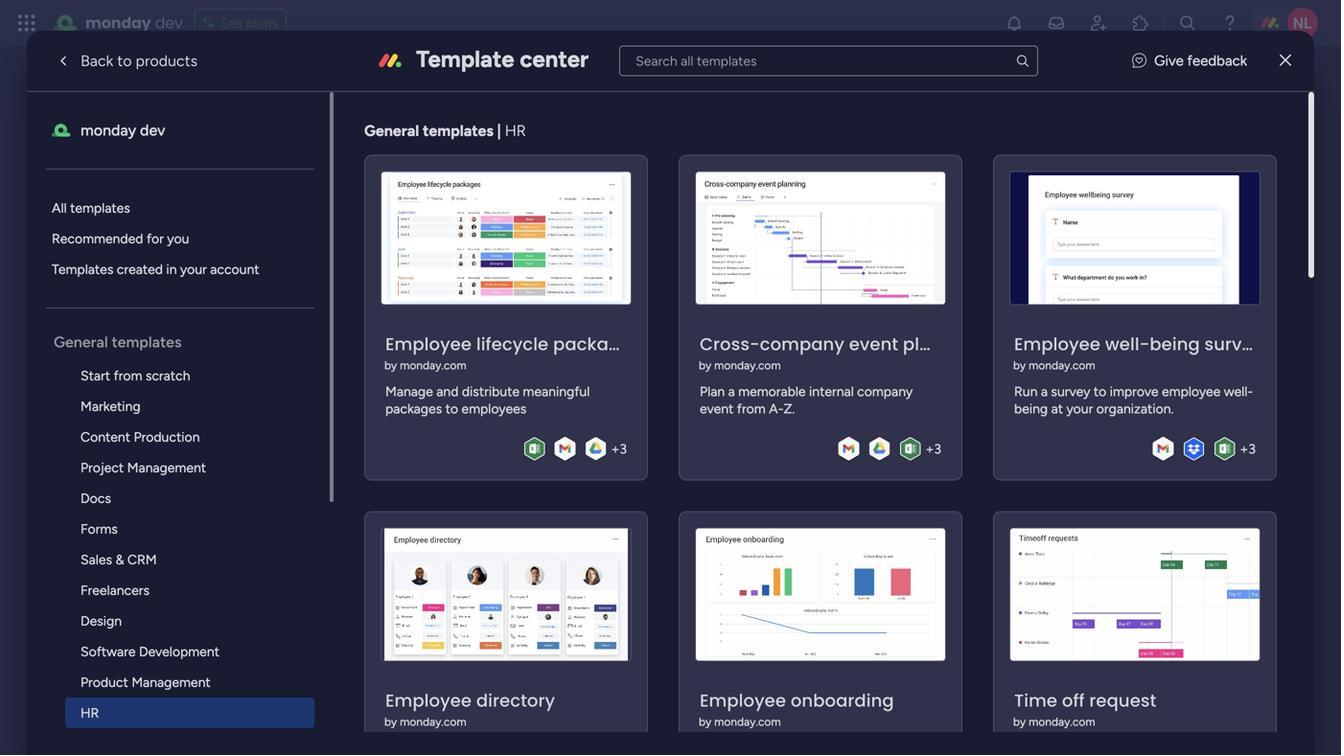 Task type: describe. For each thing, give the bounding box(es) containing it.
in
[[166, 261, 177, 278]]

by inside employee lifecycle packages by monday.com
[[384, 359, 397, 373]]

run
[[1014, 384, 1038, 400]]

Search all templates search field
[[620, 46, 1038, 76]]

scratch
[[146, 368, 190, 384]]

templates
[[52, 261, 113, 278]]

products
[[136, 52, 198, 70]]

product
[[81, 675, 128, 691]]

search everything image
[[1178, 13, 1198, 33]]

event inside plan a memorable internal company event from a-z.
[[700, 401, 734, 417]]

|
[[497, 122, 501, 140]]

packages inside employee lifecycle packages by monday.com
[[553, 332, 641, 357]]

recommended
[[52, 231, 143, 247]]

time
[[1014, 689, 1058, 713]]

dev inside list box
[[140, 121, 165, 140]]

0 vertical spatial dev
[[155, 12, 183, 34]]

lifecycle
[[476, 332, 549, 357]]

to inside manage and distribute meaningful packages to employees
[[445, 401, 458, 417]]

+ for packages
[[611, 441, 620, 457]]

inbox image
[[1047, 13, 1066, 33]]

employees
[[462, 401, 527, 417]]

start from scratch
[[81, 368, 190, 384]]

to inside back to products button
[[117, 52, 132, 70]]

well- inside run a survey to improve employee well- being at your organization.
[[1224, 384, 1253, 400]]

management for product management
[[132, 675, 211, 691]]

employee
[[1162, 384, 1221, 400]]

general for general templates
[[54, 333, 108, 351]]

give feedback
[[1155, 52, 1247, 69]]

noah lott image
[[1288, 8, 1318, 38]]

employee for lifecycle
[[385, 332, 472, 357]]

product management
[[81, 675, 211, 691]]

back
[[81, 52, 113, 70]]

employee for well-
[[1014, 332, 1101, 357]]

see plans button
[[194, 9, 287, 37]]

templates for general templates
[[112, 333, 182, 351]]

hr inside the work management templates element
[[81, 705, 99, 721]]

software development
[[81, 644, 219, 660]]

from inside the work management templates element
[[114, 368, 142, 384]]

give
[[1155, 52, 1184, 69]]

request
[[1090, 689, 1157, 713]]

by inside time off request by monday.com
[[1013, 715, 1026, 729]]

a for cross-
[[728, 384, 735, 400]]

3 for employee well-being survey
[[1249, 441, 1256, 457]]

project management
[[81, 460, 206, 476]]

explore element
[[46, 193, 330, 285]]

well- inside employee well-being survey by monday.com
[[1105, 332, 1150, 357]]

give feedback link
[[1132, 50, 1247, 72]]

your inside explore element
[[180, 261, 207, 278]]

by inside employee onboarding by monday.com
[[699, 715, 712, 729]]

your inside run a survey to improve employee well- being at your organization.
[[1067, 401, 1093, 417]]

a for employee
[[1041, 384, 1048, 400]]

meaningful
[[523, 384, 590, 400]]

marketing
[[81, 398, 140, 415]]

employee onboarding by monday.com
[[699, 689, 894, 729]]

project
[[81, 460, 124, 476]]

template
[[416, 45, 514, 73]]

content
[[81, 429, 130, 445]]

&
[[115, 552, 124, 568]]

help image
[[1221, 13, 1240, 33]]

cross-company event planning by monday.com
[[699, 332, 982, 373]]

freelancers
[[81, 582, 150, 599]]

notifications image
[[1005, 13, 1024, 33]]

survey inside run a survey to improve employee well- being at your organization.
[[1051, 384, 1091, 400]]

monday inside list box
[[81, 121, 136, 140]]

management for project management
[[127, 460, 206, 476]]

0 vertical spatial monday dev
[[85, 12, 183, 34]]

to inside run a survey to improve employee well- being at your organization.
[[1094, 384, 1107, 400]]

and
[[436, 384, 459, 400]]

improve
[[1110, 384, 1159, 400]]

survey inside employee well-being survey by monday.com
[[1205, 332, 1263, 357]]

templates for general templates | hr
[[423, 122, 494, 140]]

all templates
[[52, 200, 130, 216]]

design
[[81, 613, 122, 629]]

0 vertical spatial hr
[[505, 122, 526, 140]]



Task type: locate. For each thing, give the bounding box(es) containing it.
3 3 from the left
[[1249, 441, 1256, 457]]

crm
[[127, 552, 157, 568]]

management
[[127, 460, 206, 476], [132, 675, 211, 691]]

plan
[[700, 384, 725, 400]]

dev down back to products on the top of page
[[140, 121, 165, 140]]

organization.
[[1097, 401, 1174, 417]]

a inside plan a memorable internal company event from a-z.
[[728, 384, 735, 400]]

monday dev inside list box
[[81, 121, 165, 140]]

0 vertical spatial well-
[[1105, 332, 1150, 357]]

general for general templates | hr
[[364, 122, 419, 140]]

packages
[[553, 332, 641, 357], [385, 401, 442, 417]]

packages down "manage"
[[385, 401, 442, 417]]

dev
[[155, 12, 183, 34], [140, 121, 165, 140]]

1 vertical spatial hr
[[81, 705, 99, 721]]

templates left |
[[423, 122, 494, 140]]

internal
[[809, 384, 854, 400]]

0 vertical spatial management
[[127, 460, 206, 476]]

1 vertical spatial well-
[[1224, 384, 1253, 400]]

packages inside manage and distribute meaningful packages to employees
[[385, 401, 442, 417]]

0 horizontal spatial + 3
[[611, 441, 627, 457]]

event inside cross-company event planning by monday.com
[[849, 332, 899, 357]]

your
[[180, 261, 207, 278], [1067, 401, 1093, 417]]

monday.com inside employee onboarding by monday.com
[[714, 715, 781, 729]]

1 vertical spatial monday dev
[[81, 121, 165, 140]]

start
[[81, 368, 110, 384]]

monday.com inside employee lifecycle packages by monday.com
[[400, 359, 466, 373]]

company inside plan a memorable internal company event from a-z.
[[857, 384, 913, 400]]

employee lifecycle packages by monday.com
[[384, 332, 641, 373]]

1 vertical spatial monday
[[81, 121, 136, 140]]

2 a from the left
[[1041, 384, 1048, 400]]

work management templates element
[[46, 361, 330, 756]]

a right plan
[[728, 384, 735, 400]]

1 horizontal spatial being
[[1150, 332, 1200, 357]]

templates created in your account
[[52, 261, 259, 278]]

employee for directory
[[385, 689, 472, 713]]

templates up start from scratch
[[112, 333, 182, 351]]

list box containing monday dev
[[46, 92, 334, 756]]

2 + from the left
[[926, 441, 934, 457]]

z.
[[784, 401, 795, 417]]

1 horizontal spatial your
[[1067, 401, 1093, 417]]

apps image
[[1131, 13, 1151, 33]]

cross-
[[700, 332, 760, 357]]

1 vertical spatial event
[[700, 401, 734, 417]]

invite members image
[[1089, 13, 1108, 33]]

your right the in
[[180, 261, 207, 278]]

1 vertical spatial survey
[[1051, 384, 1091, 400]]

general inside "general templates" heading
[[54, 333, 108, 351]]

by
[[384, 359, 397, 373], [699, 359, 712, 373], [1013, 359, 1026, 373], [384, 715, 397, 729], [699, 715, 712, 729], [1013, 715, 1026, 729]]

recommended for you
[[52, 231, 189, 247]]

1 horizontal spatial hr
[[505, 122, 526, 140]]

1 vertical spatial being
[[1014, 401, 1048, 417]]

memorable
[[738, 384, 806, 400]]

1 horizontal spatial + 3
[[926, 441, 942, 457]]

3 for cross-company event planning
[[934, 441, 942, 457]]

1 horizontal spatial a
[[1041, 384, 1048, 400]]

forms
[[81, 521, 118, 537]]

0 vertical spatial survey
[[1205, 332, 1263, 357]]

all
[[52, 200, 67, 216]]

back to products button
[[38, 42, 213, 80]]

0 horizontal spatial a
[[728, 384, 735, 400]]

monday.com inside employee well-being survey by monday.com
[[1029, 359, 1095, 373]]

survey up at
[[1051, 384, 1091, 400]]

well-
[[1105, 332, 1150, 357], [1224, 384, 1253, 400]]

1 horizontal spatial to
[[445, 401, 458, 417]]

plan a memorable internal company event from a-z.
[[700, 384, 913, 417]]

0 vertical spatial templates
[[423, 122, 494, 140]]

0 horizontal spatial from
[[114, 368, 142, 384]]

1 horizontal spatial general
[[364, 122, 419, 140]]

being down the run
[[1014, 401, 1048, 417]]

2 horizontal spatial + 3
[[1240, 441, 1256, 457]]

v2 user feedback image
[[1132, 50, 1147, 72]]

templates for all templates
[[70, 200, 130, 216]]

1 horizontal spatial 3
[[934, 441, 942, 457]]

3 for employee lifecycle packages
[[620, 441, 627, 457]]

to
[[117, 52, 132, 70], [1094, 384, 1107, 400], [445, 401, 458, 417]]

by inside employee directory by monday.com
[[384, 715, 397, 729]]

a inside run a survey to improve employee well- being at your organization.
[[1041, 384, 1048, 400]]

1 vertical spatial templates
[[70, 200, 130, 216]]

0 vertical spatial monday
[[85, 12, 151, 34]]

1 horizontal spatial company
[[857, 384, 913, 400]]

directory
[[476, 689, 555, 713]]

monday
[[85, 12, 151, 34], [81, 121, 136, 140]]

to right back
[[117, 52, 132, 70]]

2 + 3 from the left
[[926, 441, 942, 457]]

from right start
[[114, 368, 142, 384]]

sales & crm
[[81, 552, 157, 568]]

to left improve
[[1094, 384, 1107, 400]]

1 vertical spatial general
[[54, 333, 108, 351]]

management down the production
[[127, 460, 206, 476]]

company
[[760, 332, 845, 357], [857, 384, 913, 400]]

manage
[[385, 384, 433, 400]]

select product image
[[17, 13, 36, 33]]

0 vertical spatial packages
[[553, 332, 641, 357]]

templates
[[423, 122, 494, 140], [70, 200, 130, 216], [112, 333, 182, 351]]

run a survey to improve employee well- being at your organization.
[[1014, 384, 1253, 417]]

monday down back
[[81, 121, 136, 140]]

1 horizontal spatial packages
[[553, 332, 641, 357]]

1 horizontal spatial from
[[737, 401, 766, 417]]

close image
[[1280, 54, 1291, 68]]

management down 'development'
[[132, 675, 211, 691]]

1 vertical spatial from
[[737, 401, 766, 417]]

0 horizontal spatial event
[[700, 401, 734, 417]]

0 horizontal spatial well-
[[1105, 332, 1150, 357]]

0 vertical spatial from
[[114, 368, 142, 384]]

1 + 3 from the left
[[611, 441, 627, 457]]

templates inside explore element
[[70, 200, 130, 216]]

company right internal
[[857, 384, 913, 400]]

1 a from the left
[[728, 384, 735, 400]]

0 vertical spatial your
[[180, 261, 207, 278]]

2 vertical spatial templates
[[112, 333, 182, 351]]

general templates heading
[[54, 332, 330, 353]]

1 horizontal spatial well-
[[1224, 384, 1253, 400]]

general templates | hr
[[364, 122, 526, 140]]

event down plan
[[700, 401, 734, 417]]

hr down product
[[81, 705, 99, 721]]

center
[[520, 45, 589, 73]]

by inside cross-company event planning by monday.com
[[699, 359, 712, 373]]

by inside employee well-being survey by monday.com
[[1013, 359, 1026, 373]]

0 horizontal spatial your
[[180, 261, 207, 278]]

1 horizontal spatial event
[[849, 332, 899, 357]]

0 horizontal spatial survey
[[1051, 384, 1091, 400]]

dev up products
[[155, 12, 183, 34]]

well- up improve
[[1105, 332, 1150, 357]]

employee inside employee lifecycle packages by monday.com
[[385, 332, 472, 357]]

you
[[167, 231, 189, 247]]

a
[[728, 384, 735, 400], [1041, 384, 1048, 400]]

monday.com inside cross-company event planning by monday.com
[[714, 359, 781, 373]]

1 vertical spatial management
[[132, 675, 211, 691]]

survey up employee on the bottom
[[1205, 332, 1263, 357]]

0 horizontal spatial being
[[1014, 401, 1048, 417]]

off
[[1062, 689, 1085, 713]]

event
[[849, 332, 899, 357], [700, 401, 734, 417]]

templates up recommended
[[70, 200, 130, 216]]

+ for being
[[1240, 441, 1249, 457]]

1 vertical spatial to
[[1094, 384, 1107, 400]]

2 horizontal spatial to
[[1094, 384, 1107, 400]]

plans
[[246, 15, 278, 31]]

sales
[[81, 552, 112, 568]]

0 horizontal spatial +
[[611, 441, 620, 457]]

search image
[[1015, 53, 1030, 69]]

0 horizontal spatial company
[[760, 332, 845, 357]]

0 horizontal spatial hr
[[81, 705, 99, 721]]

company inside cross-company event planning by monday.com
[[760, 332, 845, 357]]

2 horizontal spatial 3
[[1249, 441, 1256, 457]]

+ 3 for employee well-being survey
[[1240, 441, 1256, 457]]

being
[[1150, 332, 1200, 357], [1014, 401, 1048, 417]]

1 vertical spatial packages
[[385, 401, 442, 417]]

1 vertical spatial company
[[857, 384, 913, 400]]

+ for event
[[926, 441, 934, 457]]

back to products
[[81, 52, 198, 70]]

feedback
[[1187, 52, 1247, 69]]

0 vertical spatial being
[[1150, 332, 1200, 357]]

content production
[[81, 429, 200, 445]]

monday dev
[[85, 12, 183, 34], [81, 121, 165, 140]]

to down and
[[445, 401, 458, 417]]

company up internal
[[760, 332, 845, 357]]

your right at
[[1067, 401, 1093, 417]]

being inside employee well-being survey by monday.com
[[1150, 332, 1200, 357]]

employee directory by monday.com
[[384, 689, 555, 729]]

0 horizontal spatial to
[[117, 52, 132, 70]]

employee inside employee onboarding by monday.com
[[700, 689, 786, 713]]

created
[[117, 261, 163, 278]]

onboarding
[[791, 689, 894, 713]]

monday dev down back to products button
[[81, 121, 165, 140]]

1 vertical spatial dev
[[140, 121, 165, 140]]

1 vertical spatial your
[[1067, 401, 1093, 417]]

2 horizontal spatial +
[[1240, 441, 1249, 457]]

general
[[364, 122, 419, 140], [54, 333, 108, 351]]

+ 3 for employee lifecycle packages
[[611, 441, 627, 457]]

employee
[[385, 332, 472, 357], [1014, 332, 1101, 357], [385, 689, 472, 713], [700, 689, 786, 713]]

0 horizontal spatial 3
[[620, 441, 627, 457]]

from inside plan a memorable internal company event from a-z.
[[737, 401, 766, 417]]

from left a-
[[737, 401, 766, 417]]

1 horizontal spatial survey
[[1205, 332, 1263, 357]]

0 vertical spatial general
[[364, 122, 419, 140]]

development
[[139, 644, 219, 660]]

monday dev up back to products on the top of page
[[85, 12, 183, 34]]

time off request by monday.com
[[1013, 689, 1157, 729]]

monday up back to products button
[[85, 12, 151, 34]]

see
[[220, 15, 243, 31]]

monday.com
[[400, 359, 466, 373], [714, 359, 781, 373], [1029, 359, 1095, 373], [400, 715, 466, 729], [714, 715, 781, 729], [1029, 715, 1095, 729]]

a-
[[769, 401, 784, 417]]

survey
[[1205, 332, 1263, 357], [1051, 384, 1091, 400]]

hr right |
[[505, 122, 526, 140]]

list box
[[46, 92, 334, 756]]

templates inside heading
[[112, 333, 182, 351]]

planning
[[903, 332, 982, 357]]

template center
[[416, 45, 589, 73]]

2 3 from the left
[[934, 441, 942, 457]]

a right the run
[[1041, 384, 1048, 400]]

3 + from the left
[[1240, 441, 1249, 457]]

from
[[114, 368, 142, 384], [737, 401, 766, 417]]

employee inside employee directory by monday.com
[[385, 689, 472, 713]]

employee inside employee well-being survey by monday.com
[[1014, 332, 1101, 357]]

manage and distribute meaningful packages to employees
[[385, 384, 590, 417]]

see plans
[[220, 15, 278, 31]]

3 + 3 from the left
[[1240, 441, 1256, 457]]

account
[[210, 261, 259, 278]]

0 vertical spatial to
[[117, 52, 132, 70]]

3
[[620, 441, 627, 457], [934, 441, 942, 457], [1249, 441, 1256, 457]]

2 vertical spatial to
[[445, 401, 458, 417]]

packages up meaningful
[[553, 332, 641, 357]]

monday.com inside employee directory by monday.com
[[400, 715, 466, 729]]

0 horizontal spatial packages
[[385, 401, 442, 417]]

well- right employee on the bottom
[[1224, 384, 1253, 400]]

production
[[134, 429, 200, 445]]

+
[[611, 441, 620, 457], [926, 441, 934, 457], [1240, 441, 1249, 457]]

software
[[81, 644, 136, 660]]

event up internal
[[849, 332, 899, 357]]

distribute
[[462, 384, 520, 400]]

1 3 from the left
[[620, 441, 627, 457]]

at
[[1051, 401, 1063, 417]]

monday.com inside time off request by monday.com
[[1029, 715, 1095, 729]]

general templates
[[54, 333, 182, 351]]

None search field
[[620, 46, 1038, 76]]

+ 3 for cross-company event planning
[[926, 441, 942, 457]]

for
[[147, 231, 164, 247]]

docs
[[81, 490, 111, 507]]

hr
[[505, 122, 526, 140], [81, 705, 99, 721]]

1 + from the left
[[611, 441, 620, 457]]

0 vertical spatial company
[[760, 332, 845, 357]]

0 horizontal spatial general
[[54, 333, 108, 351]]

being inside run a survey to improve employee well- being at your organization.
[[1014, 401, 1048, 417]]

employee well-being survey by monday.com
[[1013, 332, 1263, 373]]

employee for onboarding
[[700, 689, 786, 713]]

+ 3
[[611, 441, 627, 457], [926, 441, 942, 457], [1240, 441, 1256, 457]]

1 horizontal spatial +
[[926, 441, 934, 457]]

being up employee on the bottom
[[1150, 332, 1200, 357]]

0 vertical spatial event
[[849, 332, 899, 357]]



Task type: vqa. For each thing, say whether or not it's contained in the screenshot.
dates
no



